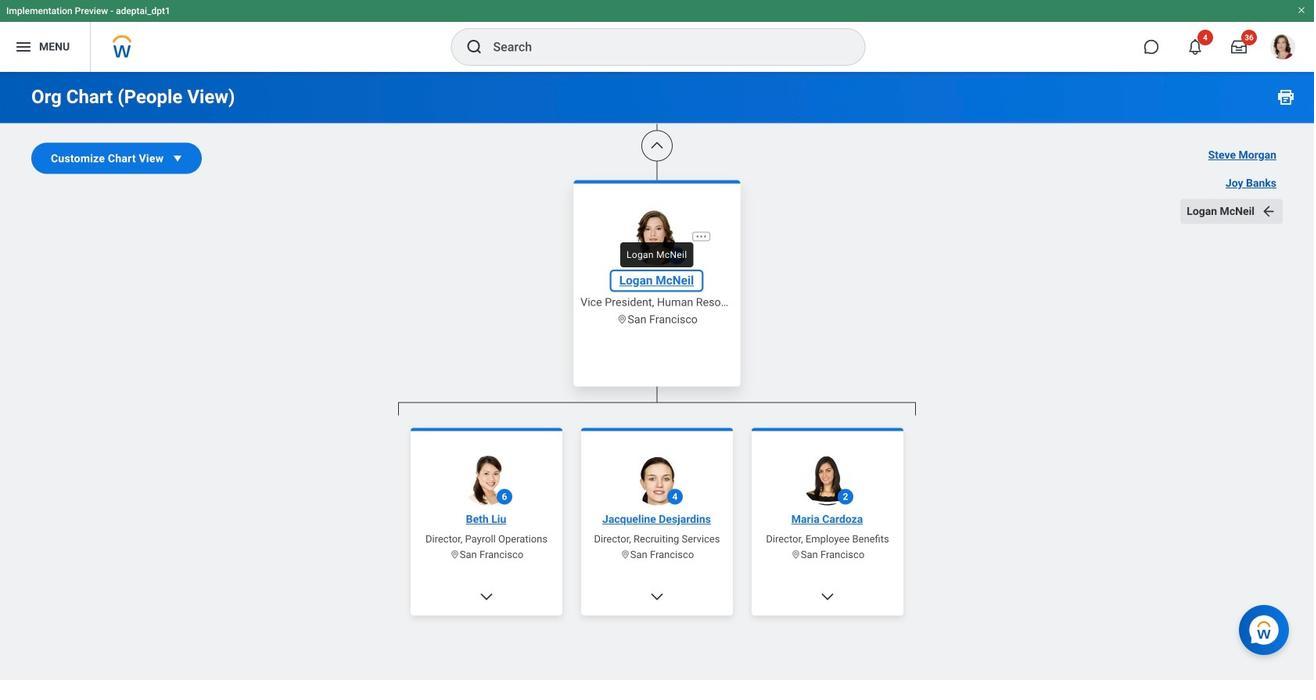 Task type: locate. For each thing, give the bounding box(es) containing it.
location image
[[450, 550, 460, 560], [620, 550, 631, 560]]

location image
[[617, 314, 628, 325], [791, 550, 801, 560]]

chevron up image
[[649, 138, 665, 154]]

banner
[[0, 0, 1315, 72]]

chevron down image
[[649, 590, 665, 605]]

1 vertical spatial location image
[[791, 550, 801, 560]]

chevron down image
[[479, 590, 495, 605]]

1 horizontal spatial location image
[[620, 550, 631, 560]]

1 horizontal spatial location image
[[791, 550, 801, 560]]

Search Workday  search field
[[493, 30, 833, 64]]

main content
[[0, 0, 1315, 681]]

0 horizontal spatial location image
[[617, 314, 628, 325]]

2 location image from the left
[[620, 550, 631, 560]]

tooltip
[[616, 238, 698, 272]]

1 location image from the left
[[450, 550, 460, 560]]

notifications large image
[[1188, 39, 1203, 55]]

related actions image
[[695, 230, 708, 243]]

0 horizontal spatial location image
[[450, 550, 460, 560]]

profile logan mcneil image
[[1271, 34, 1296, 63]]

search image
[[465, 38, 484, 56]]

0 vertical spatial location image
[[617, 314, 628, 325]]



Task type: vqa. For each thing, say whether or not it's contained in the screenshot.
fullscreen icon
no



Task type: describe. For each thing, give the bounding box(es) containing it.
caret down image
[[170, 151, 186, 166]]

inbox large image
[[1232, 39, 1247, 55]]

location image for chevron down icon
[[450, 550, 460, 560]]

print org chart image
[[1277, 88, 1296, 106]]

justify image
[[14, 38, 33, 56]]

location image for chevron down image
[[620, 550, 631, 560]]

logan mcneil, logan mcneil, 3 direct reports element
[[398, 416, 916, 681]]

close environment banner image
[[1297, 5, 1307, 15]]

arrow left image
[[1261, 204, 1277, 219]]



